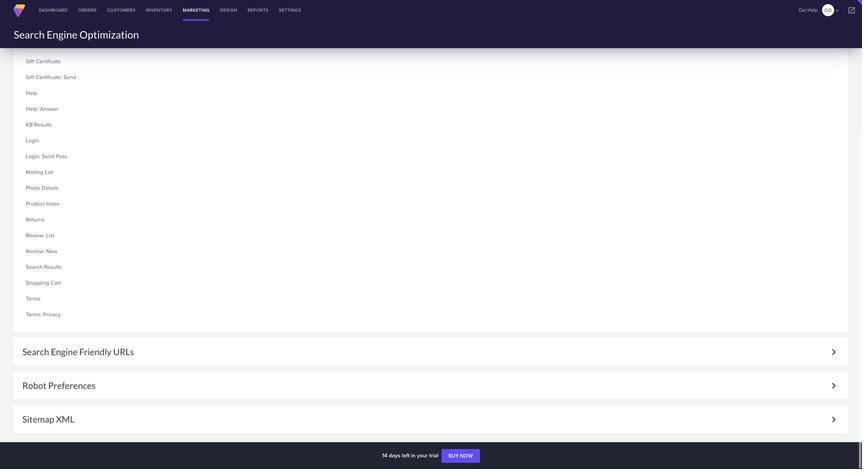Task type: vqa. For each thing, say whether or not it's contained in the screenshot.
ROBOT at the bottom
yes



Task type: describe. For each thing, give the bounding box(es) containing it.
index for category index
[[50, 10, 63, 18]]

reports
[[248, 7, 269, 13]]

now
[[460, 453, 473, 459]]

mailing
[[26, 168, 43, 176]]

search engine friendly urls
[[22, 347, 134, 358]]


[[834, 8, 840, 14]]

buy now
[[449, 453, 473, 459]]

mailing list
[[26, 168, 53, 176]]

friend
[[45, 42, 60, 50]]

email a friend link
[[26, 40, 99, 52]]

terms: privacy link
[[26, 309, 99, 321]]

buy now link
[[442, 449, 480, 463]]

returns link
[[26, 214, 99, 226]]

search for search engine optimization
[[14, 28, 45, 41]]

engine for friendly
[[51, 347, 78, 358]]

kb results
[[26, 121, 52, 129]]

marketing
[[183, 7, 210, 13]]

deal of the day
[[26, 26, 63, 34]]

design
[[220, 7, 237, 13]]

results for kb results
[[34, 121, 52, 129]]

co
[[825, 7, 832, 13]]

the
[[45, 26, 52, 34]]

returns
[[26, 216, 44, 224]]

robot preferences
[[22, 380, 96, 391]]

review: for review: new
[[26, 247, 45, 255]]

get help
[[799, 7, 818, 13]]

meta
[[140, 20, 153, 26]]

photo
[[26, 184, 40, 192]]

login: send pass
[[26, 152, 67, 160]]


[[848, 6, 856, 14]]

certificate:
[[36, 73, 62, 81]]

expand_more for search engine friendly urls
[[828, 347, 840, 358]]

gift certificate: send link
[[26, 72, 99, 83]]

help:
[[26, 105, 39, 113]]

trial
[[429, 452, 439, 460]]

category index
[[26, 10, 63, 18]]

shopping
[[26, 279, 49, 287]]

help: answer link
[[26, 103, 99, 115]]

certificate
[[36, 57, 61, 65]]

search results
[[26, 263, 62, 271]]

kb
[[26, 121, 33, 129]]

cart
[[51, 279, 61, 287]]

shopping cart link
[[26, 277, 99, 289]]

14
[[382, 452, 387, 460]]

gift certificate link
[[26, 56, 99, 67]]

dashboard
[[39, 7, 68, 13]]

 link
[[841, 0, 862, 21]]

deal of the day link
[[26, 24, 99, 36]]

login link
[[26, 135, 99, 147]]

xml
[[56, 414, 75, 425]]

review: list link
[[26, 230, 99, 242]]

email a friend
[[26, 42, 60, 50]]

gift certificate
[[26, 57, 61, 65]]

product index link
[[26, 198, 99, 210]]

review: new
[[26, 247, 57, 255]]

pass
[[56, 152, 67, 160]]

sitemap
[[22, 414, 54, 425]]

login: send pass link
[[26, 151, 99, 162]]

override
[[166, 20, 188, 26]]

in
[[411, 452, 415, 460]]

1 horizontal spatial send
[[63, 73, 76, 81]]

new
[[46, 247, 57, 255]]

search for search results
[[26, 263, 43, 271]]

login:
[[26, 152, 41, 160]]

email
[[26, 42, 39, 50]]

a
[[40, 42, 43, 50]]

search results link
[[26, 262, 99, 273]]

dashboard link
[[34, 0, 73, 21]]

co 
[[825, 7, 840, 14]]

photo details
[[26, 184, 58, 192]]



Task type: locate. For each thing, give the bounding box(es) containing it.
search
[[14, 28, 45, 41], [26, 263, 43, 271], [22, 347, 49, 358]]

sitemap xml
[[22, 414, 75, 425]]

gift
[[26, 57, 34, 65], [26, 73, 34, 81]]

1 vertical spatial expand_more
[[828, 380, 840, 392]]

friendly
[[79, 347, 111, 358]]

send
[[63, 73, 76, 81], [42, 152, 55, 160]]

0 horizontal spatial help
[[26, 89, 37, 97]]

help: answer
[[26, 105, 58, 113]]

terms link
[[26, 293, 99, 305]]

0 vertical spatial search
[[14, 28, 45, 41]]

0 vertical spatial list
[[45, 168, 53, 176]]

robot
[[22, 380, 46, 391]]

2 gift from the top
[[26, 73, 34, 81]]

0 vertical spatial help
[[808, 7, 818, 13]]

your
[[417, 452, 428, 460]]

optimization
[[79, 28, 139, 41]]

list right mailing
[[45, 168, 53, 176]]

1 vertical spatial gift
[[26, 73, 34, 81]]

gift left certificate:
[[26, 73, 34, 81]]

deal
[[26, 26, 37, 34]]

1 vertical spatial index
[[46, 200, 59, 208]]

details
[[42, 184, 58, 192]]

0 vertical spatial gift
[[26, 57, 34, 65]]

help_outline
[[190, 19, 197, 26]]

photo details link
[[26, 182, 99, 194]]

get
[[799, 7, 807, 13]]

help link
[[26, 87, 99, 99]]

1 vertical spatial review:
[[26, 247, 45, 255]]

urls
[[113, 347, 134, 358]]

product
[[26, 200, 45, 208]]

buy
[[449, 453, 459, 459]]

3 expand_more from the top
[[828, 414, 840, 426]]

0 vertical spatial index
[[50, 10, 63, 18]]

search for search engine friendly urls
[[22, 347, 49, 358]]

send left pass
[[42, 152, 55, 160]]

gift down email
[[26, 57, 34, 65]]

search up shopping
[[26, 263, 43, 271]]

1 gift from the top
[[26, 57, 34, 65]]

of
[[38, 26, 43, 34]]

2 vertical spatial expand_more
[[828, 414, 840, 426]]

help up help:
[[26, 89, 37, 97]]

results down new
[[44, 263, 62, 271]]

1 vertical spatial list
[[46, 232, 54, 240]]

product index
[[26, 200, 59, 208]]

terms: privacy
[[26, 311, 61, 319]]

index up day
[[50, 10, 63, 18]]

gift for gift certificate: send
[[26, 73, 34, 81]]

review:
[[26, 232, 45, 240], [26, 247, 45, 255]]

mailing list link
[[26, 167, 99, 178]]

gift certificate: send
[[26, 73, 76, 81]]

expand_more for sitemap xml
[[828, 414, 840, 426]]

gift for gift certificate
[[26, 57, 34, 65]]

login
[[26, 137, 39, 145]]

2 review: from the top
[[26, 247, 45, 255]]

0 vertical spatial send
[[63, 73, 76, 81]]

1 vertical spatial help
[[26, 89, 37, 97]]

expand_more
[[828, 347, 840, 358], [828, 380, 840, 392], [828, 414, 840, 426]]

orders
[[78, 7, 97, 13]]

review: down returns
[[26, 232, 45, 240]]

0 vertical spatial review:
[[26, 232, 45, 240]]

engine
[[47, 28, 77, 41], [51, 347, 78, 358]]

help right the get
[[808, 7, 818, 13]]

search up email
[[14, 28, 45, 41]]

day
[[54, 26, 63, 34]]

engine for optimization
[[47, 28, 77, 41]]

0 horizontal spatial send
[[42, 152, 55, 160]]

0 vertical spatial expand_more
[[828, 347, 840, 358]]

preferences
[[48, 380, 96, 391]]

0 vertical spatial results
[[34, 121, 52, 129]]

2 vertical spatial search
[[22, 347, 49, 358]]

days
[[389, 452, 400, 460]]

list
[[45, 168, 53, 176], [46, 232, 54, 240]]

review: new link
[[26, 246, 99, 257]]

index
[[50, 10, 63, 18], [46, 200, 59, 208]]

1 review: from the top
[[26, 232, 45, 240]]

send down gift certificate link
[[63, 73, 76, 81]]

14 days left in your trial
[[382, 452, 440, 460]]

terms:
[[26, 311, 42, 319]]

shopping cart
[[26, 279, 61, 287]]

list for mailing list
[[45, 168, 53, 176]]

category
[[26, 10, 48, 18]]

customers
[[107, 7, 136, 13]]

review: list
[[26, 232, 54, 240]]

left
[[402, 452, 410, 460]]

1 vertical spatial engine
[[51, 347, 78, 358]]

results for search results
[[44, 263, 62, 271]]

terms
[[26, 295, 40, 303]]

tags
[[154, 20, 165, 26]]

1 expand_more from the top
[[828, 347, 840, 358]]

expand_more for robot preferences
[[828, 380, 840, 392]]

settings
[[279, 7, 301, 13]]

2 expand_more from the top
[[828, 380, 840, 392]]

list up new
[[46, 232, 54, 240]]

search up robot
[[22, 347, 49, 358]]

index for product index
[[46, 200, 59, 208]]

1 vertical spatial results
[[44, 263, 62, 271]]

review: for review: list
[[26, 232, 45, 240]]

meta tags override help_outline
[[140, 19, 197, 26]]

index down details
[[46, 200, 59, 208]]

answer
[[40, 105, 58, 113]]

results right kb on the top left
[[34, 121, 52, 129]]

search engine optimization
[[14, 28, 139, 41]]

1 vertical spatial search
[[26, 263, 43, 271]]

help
[[808, 7, 818, 13], [26, 89, 37, 97]]

0 vertical spatial engine
[[47, 28, 77, 41]]

kb results link
[[26, 119, 99, 131]]

inventory
[[146, 7, 172, 13]]

1 horizontal spatial help
[[808, 7, 818, 13]]

review: left new
[[26, 247, 45, 255]]

1 vertical spatial send
[[42, 152, 55, 160]]

list for review: list
[[46, 232, 54, 240]]



